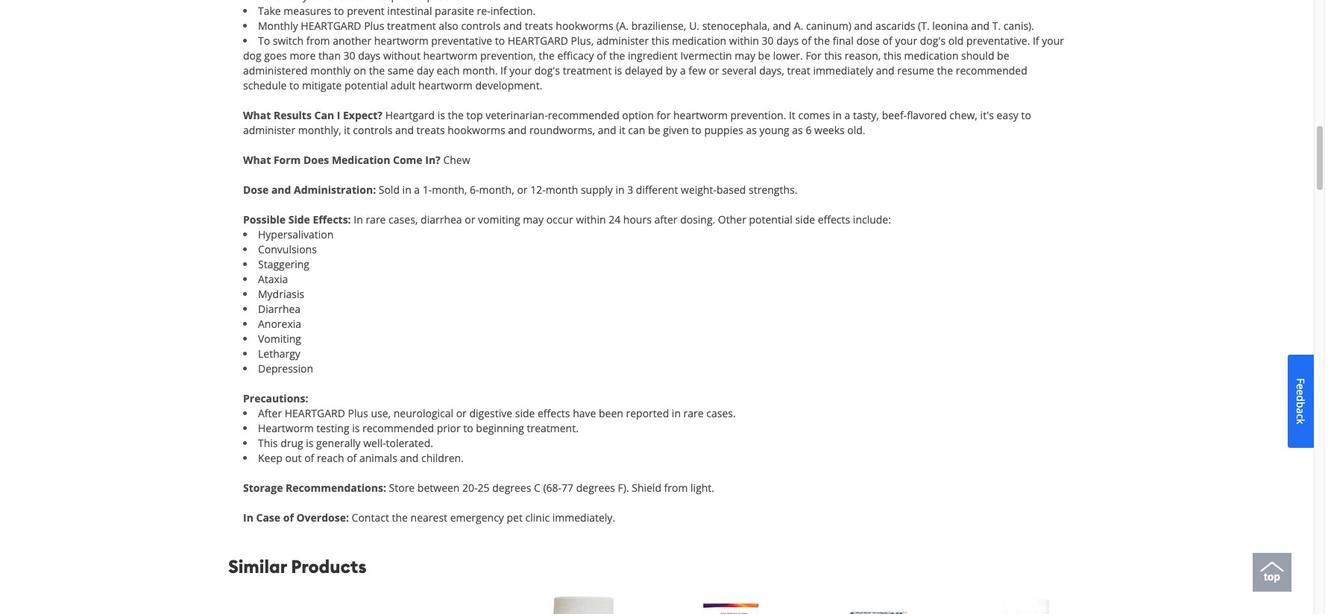 Task type: vqa. For each thing, say whether or not it's contained in the screenshot.
or in To switch from another heartworm preventative to HEARTGARD Plus, administer this medication within 30 days of the final dose of your dog's old preventative. If your dog goes more than 30 days without heartworm prevention, the efficacy of the ingredient Ivermectin may be lower. For this reason, this medication should be administered monthly on the same day each month. If your dog's treatment is delayed by a few or several days, treat immediately and resume the recommended schedule to mitigate potential adult heartworm development.
yes



Task type: describe. For each thing, give the bounding box(es) containing it.
in case of overdose: contact the nearest emergency pet clinic immediately.
[[243, 511, 615, 525]]

and down tolerated.
[[400, 451, 419, 465]]

2 as from the left
[[792, 123, 803, 137]]

treat
[[787, 63, 811, 77]]

of right the out
[[304, 451, 314, 465]]

mitigate
[[302, 78, 342, 92]]

lethargy
[[258, 347, 301, 361]]

heartgard
[[385, 108, 435, 122]]

light.
[[691, 481, 715, 495]]

0 vertical spatial side
[[795, 212, 815, 226]]

of down generally
[[347, 451, 357, 465]]

between
[[418, 481, 460, 495]]

braziliense,
[[632, 18, 687, 32]]

tolerated.
[[386, 436, 433, 450]]

treatment.
[[527, 421, 579, 435]]

in inside heartgard is the top veterinarian-recommended option for heartworm prevention. it comes in a tasty, beef-flavored chew, it's easy to administer monthly, it controls and treats hookworms and roundworms, and it can be given to puppies as young as 6 weeks old.
[[833, 108, 842, 122]]

a.
[[794, 18, 804, 32]]

reason,
[[845, 48, 881, 62]]

chew
[[443, 153, 470, 167]]

1 horizontal spatial be
[[758, 48, 771, 62]]

same
[[388, 63, 414, 77]]

another
[[333, 33, 372, 47]]

i
[[337, 108, 340, 122]]

plus inside take measures to prevent intestinal parasite re-infection. monthly heartgard plus treatment also controls and treats hookworms (a. braziliense, u. stenocephala, and a. caninum) and ascarids (t. leonina and t. canis).
[[364, 18, 384, 32]]

mydriasis
[[258, 287, 304, 301]]

1 e from the top
[[1294, 384, 1308, 390]]

diarrhea
[[421, 212, 462, 226]]

and inside to switch from another heartworm preventative to heartgard plus, administer this medication within 30 days of the final dose of your dog's old preventative. if your dog goes more than 30 days without heartworm prevention, the efficacy of the ingredient ivermectin may be lower. for this reason, this medication should be administered monthly on the same day each month. if your dog's treatment is delayed by a few or several days, treat immediately and resume the recommended schedule to mitigate potential adult heartworm development.
[[876, 63, 895, 77]]

development.
[[476, 78, 543, 92]]

storage recommendations: store between 20-25 degrees c (68-77 degrees f). shield from light.
[[243, 481, 715, 495]]

1 horizontal spatial dog's
[[920, 33, 946, 47]]

1 horizontal spatial from
[[664, 481, 688, 495]]

plus,
[[571, 33, 594, 47]]

25
[[478, 481, 490, 495]]

6
[[806, 123, 812, 137]]

plus inside after heartgard plus use, neurological or digestive side effects have been reported in rare cases. heartworm testing is recommended prior to beginning treatment. this drug is generally well-tolerated.
[[348, 406, 368, 420]]

1 horizontal spatial effects
[[818, 212, 851, 226]]

prevention.
[[731, 108, 786, 122]]

without
[[383, 48, 421, 62]]

drontal plus taste tab image
[[672, 594, 792, 615]]

1 it from the left
[[344, 123, 350, 137]]

of down ascarids
[[883, 33, 893, 47]]

c
[[1294, 414, 1308, 419]]

results
[[274, 108, 312, 122]]

c
[[534, 481, 541, 495]]

2 it from the left
[[619, 123, 626, 137]]

2 horizontal spatial be
[[997, 48, 1010, 62]]

is right drug
[[306, 436, 314, 450]]

caninum)
[[806, 18, 852, 32]]

leonina
[[933, 18, 969, 32]]

administer inside to switch from another heartworm preventative to heartgard plus, administer this medication within 30 days of the final dose of your dog's old preventative. if your dog goes more than 30 days without heartworm prevention, the efficacy of the ingredient ivermectin may be lower. for this reason, this medication should be administered monthly on the same day each month. if your dog's treatment is delayed by a few or several days, treat immediately and resume the recommended schedule to mitigate potential adult heartworm development.
[[597, 33, 649, 47]]

hookworms inside heartgard is the top veterinarian-recommended option for heartworm prevention. it comes in a tasty, beef-flavored chew, it's easy to administer monthly, it controls and treats hookworms and roundworms, and it can be given to puppies as young as 6 weeks old.
[[448, 123, 506, 137]]

1 vertical spatial in
[[243, 511, 254, 525]]

rare inside after heartgard plus use, neurological or digestive side effects have been reported in rare cases. heartworm testing is recommended prior to beginning treatment. this drug is generally well-tolerated.
[[684, 406, 704, 420]]

and right dose
[[271, 182, 291, 197]]

flavored
[[907, 108, 947, 122]]

f).
[[618, 481, 629, 495]]

the inside heartgard is the top veterinarian-recommended option for heartworm prevention. it comes in a tasty, beef-flavored chew, it's easy to administer monthly, it controls and treats hookworms and roundworms, and it can be given to puppies as young as 6 weeks old.
[[448, 108, 464, 122]]

recommendations:
[[286, 481, 386, 495]]

take
[[258, 3, 281, 18]]

on
[[354, 63, 366, 77]]

1 horizontal spatial in
[[354, 212, 363, 226]]

recommended inside heartgard is the top veterinarian-recommended option for heartworm prevention. it comes in a tasty, beef-flavored chew, it's easy to administer monthly, it controls and treats hookworms and roundworms, and it can be given to puppies as young as 6 weeks old.
[[548, 108, 620, 122]]

0 horizontal spatial this
[[652, 33, 670, 47]]

hypersalivation convulsions staggering ataxia mydriasis diarrhea anorexia vomiting lethargy
[[258, 227, 334, 361]]

to down administered
[[289, 78, 299, 92]]

20-
[[463, 481, 478, 495]]

may inside to switch from another heartworm preventative to heartgard plus, administer this medication within 30 days of the final dose of your dog's old preventative. if your dog goes more than 30 days without heartworm prevention, the efficacy of the ingredient ivermectin may be lower. for this reason, this medication should be administered monthly on the same day each month. if your dog's treatment is delayed by a few or several days, treat immediately and resume the recommended schedule to mitigate potential adult heartworm development.
[[735, 48, 756, 62]]

a left 1-
[[414, 182, 420, 197]]

potential inside to switch from another heartworm preventative to heartgard plus, administer this medication within 30 days of the final dose of your dog's old preventative. if your dog goes more than 30 days without heartworm prevention, the efficacy of the ingredient ivermectin may be lower. for this reason, this medication should be administered monthly on the same day each month. if your dog's treatment is delayed by a few or several days, treat immediately and resume the recommended schedule to mitigate potential adult heartworm development.
[[345, 78, 388, 92]]

it
[[789, 108, 796, 122]]

immediately
[[813, 63, 874, 77]]

pet
[[507, 511, 523, 525]]

dose and administration: sold in a 1-month, 6-month, or 12-month supply in 3 different weight-based strengths.
[[243, 182, 798, 197]]

is up generally
[[352, 421, 360, 435]]

possible side effects: in rare cases, diarrhea or vomiting may occur within 24 hours after dosing. other potential side effects include:
[[243, 212, 891, 226]]

to up prevention,
[[495, 33, 505, 47]]

staggering
[[258, 257, 310, 271]]

1 horizontal spatial your
[[895, 33, 918, 47]]

the left efficacy at left top
[[539, 48, 555, 62]]

is inside heartgard is the top veterinarian-recommended option for heartworm prevention. it comes in a tasty, beef-flavored chew, it's easy to administer monthly, it controls and treats hookworms and roundworms, and it can be given to puppies as young as 6 weeks old.
[[438, 108, 445, 122]]

heartworm down the each
[[418, 78, 473, 92]]

2 degrees from the left
[[576, 481, 615, 495]]

after
[[655, 212, 678, 226]]

f
[[1294, 378, 1308, 384]]

canis).
[[1004, 18, 1035, 32]]

well-
[[363, 436, 386, 450]]

treatment inside to switch from another heartworm preventative to heartgard plus, administer this medication within 30 days of the final dose of your dog's old preventative. if your dog goes more than 30 days without heartworm prevention, the efficacy of the ingredient ivermectin may be lower. for this reason, this medication should be administered monthly on the same day each month. if your dog's treatment is delayed by a few or several days, treat immediately and resume the recommended schedule to mitigate potential adult heartworm development.
[[563, 63, 612, 77]]

this
[[258, 436, 278, 450]]

and left can
[[598, 123, 617, 137]]

animals
[[360, 451, 397, 465]]

store
[[389, 481, 415, 495]]

virbantel - 30 mg, 114 mg - single chewable tablet image
[[966, 594, 1086, 615]]

1 vertical spatial dog's
[[535, 63, 560, 77]]

dose
[[857, 33, 880, 47]]

dog
[[243, 48, 262, 62]]

f e e d b a c k
[[1294, 378, 1308, 425]]

1 horizontal spatial this
[[825, 48, 842, 62]]

comes
[[799, 108, 830, 122]]

heartworm up the each
[[423, 48, 478, 62]]

heartgard inside after heartgard plus use, neurological or digestive side effects have been reported in rare cases. heartworm testing is recommended prior to beginning treatment. this drug is generally well-tolerated.
[[285, 406, 345, 420]]

cases.
[[707, 406, 736, 420]]

within inside to switch from another heartworm preventative to heartgard plus, administer this medication within 30 days of the final dose of your dog's old preventative. if your dog goes more than 30 days without heartworm prevention, the efficacy of the ingredient ivermectin may be lower. for this reason, this medication should be administered monthly on the same day each month. if your dog's treatment is delayed by a few or several days, treat immediately and resume the recommended schedule to mitigate potential adult heartworm development.
[[729, 33, 759, 47]]

measures
[[284, 3, 332, 18]]

1 horizontal spatial potential
[[749, 212, 793, 226]]

1 horizontal spatial 30
[[762, 33, 774, 47]]

have
[[573, 406, 596, 420]]

and down infection.
[[504, 18, 522, 32]]

and down heartgard
[[395, 123, 414, 137]]

treats inside heartgard is the top veterinarian-recommended option for heartworm prevention. it comes in a tasty, beef-flavored chew, it's easy to administer monthly, it controls and treats hookworms and roundworms, and it can be given to puppies as young as 6 weeks old.
[[417, 123, 445, 137]]

dosing.
[[680, 212, 716, 226]]

day
[[417, 63, 434, 77]]

vomiting
[[258, 332, 301, 346]]

month.
[[463, 63, 498, 77]]

0 horizontal spatial if
[[501, 63, 507, 77]]

0 horizontal spatial your
[[510, 63, 532, 77]]

also
[[439, 18, 459, 32]]

prevention,
[[480, 48, 536, 62]]

heartworm inside heartgard is the top veterinarian-recommended option for heartworm prevention. it comes in a tasty, beef-flavored chew, it's easy to administer monthly, it controls and treats hookworms and roundworms, and it can be given to puppies as young as 6 weeks old.
[[674, 108, 728, 122]]

can
[[628, 123, 646, 137]]

0 vertical spatial if
[[1033, 33, 1040, 47]]

2 month, from the left
[[479, 182, 515, 197]]

the down (a.
[[609, 48, 625, 62]]

ascarids
[[876, 18, 916, 32]]

depression
[[258, 361, 313, 376]]

of up the for
[[802, 33, 812, 47]]

anorexia
[[258, 317, 301, 331]]

administration:
[[294, 182, 376, 197]]

d
[[1294, 396, 1308, 402]]

switch
[[273, 33, 304, 47]]

heartgard inside take measures to prevent intestinal parasite re-infection. monthly heartgard plus treatment also controls and treats hookworms (a. braziliense, u. stenocephala, and a. caninum) and ascarids (t. leonina and t. canis).
[[301, 18, 361, 32]]

stenocephala,
[[702, 18, 770, 32]]

the left the "nearest"
[[392, 511, 408, 525]]

several
[[722, 63, 757, 77]]

digestive
[[470, 406, 513, 420]]

supply
[[581, 182, 613, 197]]

(a.
[[616, 18, 629, 32]]

of right efficacy at left top
[[597, 48, 607, 62]]

dose
[[243, 182, 269, 197]]

diarrhea
[[258, 302, 301, 316]]

2 e from the top
[[1294, 390, 1308, 396]]

possible
[[243, 212, 286, 226]]



Task type: locate. For each thing, give the bounding box(es) containing it.
0 horizontal spatial treatment
[[387, 18, 436, 32]]

potential down on
[[345, 78, 388, 92]]

take measures to prevent intestinal parasite re-infection. monthly heartgard plus treatment also controls and treats hookworms (a. braziliense, u. stenocephala, and a. caninum) and ascarids (t. leonina and t. canis).
[[258, 3, 1035, 32]]

0 vertical spatial what
[[243, 108, 271, 122]]

2 horizontal spatial this
[[884, 48, 902, 62]]

lower.
[[773, 48, 803, 62]]

1 vertical spatial from
[[664, 481, 688, 495]]

f e e d b a c k button
[[1288, 355, 1314, 448]]

re-
[[477, 3, 491, 18]]

within left 24
[[576, 212, 606, 226]]

your down ascarids
[[895, 33, 918, 47]]

side inside after heartgard plus use, neurological or digestive side effects have been reported in rare cases. heartworm testing is recommended prior to beginning treatment. this drug is generally well-tolerated.
[[515, 406, 535, 420]]

1 vertical spatial rare
[[684, 406, 704, 420]]

effects inside after heartgard plus use, neurological or digestive side effects have been reported in rare cases. heartworm testing is recommended prior to beginning treatment. this drug is generally well-tolerated.
[[538, 406, 570, 420]]

1 horizontal spatial recommended
[[548, 108, 620, 122]]

it down expect?
[[344, 123, 350, 137]]

generally
[[316, 436, 361, 450]]

in left case on the bottom
[[243, 511, 254, 525]]

what form does medication come in? chew
[[243, 153, 470, 167]]

to right the prior
[[463, 421, 473, 435]]

dog's down (t.
[[920, 33, 946, 47]]

the up chew
[[448, 108, 464, 122]]

b
[[1294, 402, 1308, 408]]

this down final
[[825, 48, 842, 62]]

hypersalivation
[[258, 227, 334, 241]]

as
[[746, 123, 757, 137], [792, 123, 803, 137]]

degrees left the f). on the bottom of the page
[[576, 481, 615, 495]]

similar products
[[228, 555, 367, 578]]

your right preventative.
[[1042, 33, 1064, 47]]

1 vertical spatial recommended
[[548, 108, 620, 122]]

controls inside take measures to prevent intestinal parasite re-infection. monthly heartgard plus treatment also controls and treats hookworms (a. braziliense, u. stenocephala, and a. caninum) and ascarids (t. leonina and t. canis).
[[461, 18, 501, 32]]

plus
[[364, 18, 384, 32], [348, 406, 368, 420]]

your
[[895, 33, 918, 47], [1042, 33, 1064, 47], [510, 63, 532, 77]]

0 vertical spatial effects
[[818, 212, 851, 226]]

reach
[[317, 451, 344, 465]]

1 vertical spatial what
[[243, 153, 271, 167]]

rare left cases,
[[366, 212, 386, 226]]

1 vertical spatial within
[[576, 212, 606, 226]]

heartworm up puppies
[[674, 108, 728, 122]]

1 vertical spatial administer
[[243, 123, 296, 137]]

or right the diarrhea
[[465, 212, 475, 226]]

in right sold
[[403, 182, 412, 197]]

0 vertical spatial plus
[[364, 18, 384, 32]]

hours
[[623, 212, 652, 226]]

0 horizontal spatial side
[[515, 406, 535, 420]]

0 vertical spatial hookworms
[[556, 18, 614, 32]]

clinic
[[526, 511, 550, 525]]

0 horizontal spatial top
[[467, 108, 483, 122]]

in right effects: in the top of the page
[[354, 212, 363, 226]]

heartgard is the top veterinarian-recommended option for heartworm prevention. it comes in a tasty, beef-flavored chew, it's easy to administer monthly, it controls and treats hookworms and roundworms, and it can be given to puppies as young as 6 weeks old.
[[243, 108, 1032, 137]]

1 horizontal spatial month,
[[479, 182, 515, 197]]

0 vertical spatial days
[[777, 33, 799, 47]]

be down preventative.
[[997, 48, 1010, 62]]

2 vertical spatial recommended
[[363, 421, 434, 435]]

1 vertical spatial effects
[[538, 406, 570, 420]]

delayed
[[625, 63, 663, 77]]

0 horizontal spatial be
[[648, 123, 661, 137]]

recommended
[[956, 63, 1028, 77], [548, 108, 620, 122], [363, 421, 434, 435]]

form
[[274, 153, 301, 167]]

treatment inside take measures to prevent intestinal parasite re-infection. monthly heartgard plus treatment also controls and treats hookworms (a. braziliense, u. stenocephala, and a. caninum) and ascarids (t. leonina and t. canis).
[[387, 18, 436, 32]]

veterinarian-
[[486, 108, 548, 122]]

if down prevention,
[[501, 63, 507, 77]]

0 vertical spatial controls
[[461, 18, 501, 32]]

to
[[258, 33, 270, 47]]

preventative
[[431, 33, 492, 47]]

treats down heartgard
[[417, 123, 445, 137]]

what for what form does medication come in? chew
[[243, 153, 271, 167]]

old
[[949, 33, 964, 47]]

this
[[652, 33, 670, 47], [825, 48, 842, 62], [884, 48, 902, 62]]

is inside to switch from another heartworm preventative to heartgard plus, administer this medication within 30 days of the final dose of your dog's old preventative. if your dog goes more than 30 days without heartworm prevention, the efficacy of the ingredient ivermectin may be lower. for this reason, this medication should be administered monthly on the same day each month. if your dog's treatment is delayed by a few or several days, treat immediately and resume the recommended schedule to mitigate potential adult heartworm development.
[[615, 63, 622, 77]]

6-
[[470, 182, 479, 197]]

the right on
[[369, 63, 385, 77]]

monthly,
[[298, 123, 341, 137]]

administer down results
[[243, 123, 296, 137]]

days up lower.
[[777, 33, 799, 47]]

be
[[758, 48, 771, 62], [997, 48, 1010, 62], [648, 123, 661, 137]]

based
[[717, 182, 746, 197]]

1 vertical spatial potential
[[749, 212, 793, 226]]

recommended down the should
[[956, 63, 1028, 77]]

heartgard up prevention,
[[508, 33, 568, 47]]

0 horizontal spatial from
[[306, 33, 330, 47]]

1 vertical spatial may
[[523, 212, 544, 226]]

recommended inside to switch from another heartworm preventative to heartgard plus, administer this medication within 30 days of the final dose of your dog's old preventative. if your dog goes more than 30 days without heartworm prevention, the efficacy of the ingredient ivermectin may be lower. for this reason, this medication should be administered monthly on the same day each month. if your dog's treatment is delayed by a few or several days, treat immediately and resume the recommended schedule to mitigate potential adult heartworm development.
[[956, 63, 1028, 77]]

top inside heartgard is the top veterinarian-recommended option for heartworm prevention. it comes in a tasty, beef-flavored chew, it's easy to administer monthly, it controls and treats hookworms and roundworms, and it can be given to puppies as young as 6 weeks old.
[[467, 108, 483, 122]]

0 vertical spatial treatment
[[387, 18, 436, 32]]

hookworms inside take measures to prevent intestinal parasite re-infection. monthly heartgard plus treatment also controls and treats hookworms (a. braziliense, u. stenocephala, and a. caninum) and ascarids (t. leonina and t. canis).
[[556, 18, 614, 32]]

e up d
[[1294, 384, 1308, 390]]

0 horizontal spatial effects
[[538, 406, 570, 420]]

side up beginning
[[515, 406, 535, 420]]

medication
[[672, 33, 727, 47], [904, 48, 959, 62]]

within down stenocephala,
[[729, 33, 759, 47]]

medication down u.
[[672, 33, 727, 47]]

1 horizontal spatial if
[[1033, 33, 1040, 47]]

goes
[[264, 48, 287, 62]]

0 horizontal spatial it
[[344, 123, 350, 137]]

0 horizontal spatial in
[[243, 511, 254, 525]]

parasite
[[435, 3, 474, 18]]

0 horizontal spatial may
[[523, 212, 544, 226]]

it left can
[[619, 123, 626, 137]]

1 horizontal spatial side
[[795, 212, 815, 226]]

is left delayed
[[615, 63, 622, 77]]

0 horizontal spatial recommended
[[363, 421, 434, 435]]

contact
[[352, 511, 389, 525]]

0 vertical spatial rare
[[366, 212, 386, 226]]

30 down another
[[344, 48, 356, 62]]

or left 12-
[[517, 182, 528, 197]]

dog's down efficacy at left top
[[535, 63, 560, 77]]

0 vertical spatial recommended
[[956, 63, 1028, 77]]

0 vertical spatial medication
[[672, 33, 727, 47]]

degrees left c
[[493, 481, 531, 495]]

top
[[467, 108, 483, 122], [1264, 571, 1281, 583]]

a inside to switch from another heartworm preventative to heartgard plus, administer this medication within 30 days of the final dose of your dog's old preventative. if your dog goes more than 30 days without heartworm prevention, the efficacy of the ingredient ivermectin may be lower. for this reason, this medication should be administered monthly on the same day each month. if your dog's treatment is delayed by a few or several days, treat immediately and resume the recommended schedule to mitigate potential adult heartworm development.
[[680, 63, 686, 77]]

heartgard up another
[[301, 18, 361, 32]]

controls down expect?
[[353, 123, 393, 137]]

prevent
[[347, 3, 385, 18]]

vomiting
[[478, 212, 520, 226]]

drontal plus image
[[525, 594, 645, 615]]

0 horizontal spatial 30
[[344, 48, 356, 62]]

to
[[334, 3, 344, 18], [495, 33, 505, 47], [289, 78, 299, 92], [1022, 108, 1032, 122], [692, 123, 702, 137], [463, 421, 473, 435]]

0 horizontal spatial administer
[[243, 123, 296, 137]]

0 horizontal spatial treats
[[417, 123, 445, 137]]

as down prevention.
[[746, 123, 757, 137]]

2 what from the top
[[243, 153, 271, 167]]

does
[[304, 153, 329, 167]]

treatment
[[387, 18, 436, 32], [563, 63, 612, 77]]

hookworms up plus,
[[556, 18, 614, 32]]

effects up the treatment. on the bottom left
[[538, 406, 570, 420]]

month, up vomiting
[[479, 182, 515, 197]]

may left occur
[[523, 212, 544, 226]]

monthly
[[258, 18, 298, 32]]

by
[[666, 63, 678, 77]]

0 vertical spatial within
[[729, 33, 759, 47]]

to inside after heartgard plus use, neurological or digestive side effects have been reported in rare cases. heartworm testing is recommended prior to beginning treatment. this drug is generally well-tolerated.
[[463, 421, 473, 435]]

1 horizontal spatial medication
[[904, 48, 959, 62]]

0 vertical spatial may
[[735, 48, 756, 62]]

to switch from another heartworm preventative to heartgard plus, administer this medication within 30 days of the final dose of your dog's old preventative. if your dog goes more than 30 days without heartworm prevention, the efficacy of the ingredient ivermectin may be lower. for this reason, this medication should be administered monthly on the same day each month. if your dog's treatment is delayed by a few or several days, treat immediately and resume the recommended schedule to mitigate potential adult heartworm development.
[[243, 33, 1064, 92]]

if down canis). at the top of page
[[1033, 33, 1040, 47]]

2 vertical spatial heartgard
[[285, 406, 345, 420]]

what down schedule
[[243, 108, 271, 122]]

30 up lower.
[[762, 33, 774, 47]]

and down reason,
[[876, 63, 895, 77]]

what results can i expect?
[[243, 108, 383, 122]]

to right easy
[[1022, 108, 1032, 122]]

1 as from the left
[[746, 123, 757, 137]]

resume
[[898, 63, 935, 77]]

rare left cases.
[[684, 406, 704, 420]]

the down caninum)
[[814, 33, 830, 47]]

neurological
[[394, 406, 454, 420]]

treats down infection.
[[525, 18, 553, 32]]

of right case on the bottom
[[283, 511, 294, 525]]

weight-
[[681, 182, 717, 197]]

1 vertical spatial top
[[1264, 571, 1281, 583]]

what up dose
[[243, 153, 271, 167]]

0 horizontal spatial within
[[576, 212, 606, 226]]

this up resume
[[884, 48, 902, 62]]

0 horizontal spatial month,
[[432, 182, 467, 197]]

1 vertical spatial days
[[358, 48, 381, 62]]

infection.
[[491, 3, 536, 18]]

it
[[344, 123, 350, 137], [619, 123, 626, 137]]

as left 6
[[792, 123, 803, 137]]

or inside to switch from another heartworm preventative to heartgard plus, administer this medication within 30 days of the final dose of your dog's old preventative. if your dog goes more than 30 days without heartworm prevention, the efficacy of the ingredient ivermectin may be lower. for this reason, this medication should be administered monthly on the same day each month. if your dog's treatment is delayed by a few or several days, treat immediately and resume the recommended schedule to mitigate potential adult heartworm development.
[[709, 63, 719, 77]]

or right few
[[709, 63, 719, 77]]

and left t. at the top of the page
[[971, 18, 990, 32]]

0 vertical spatial top
[[467, 108, 483, 122]]

0 horizontal spatial as
[[746, 123, 757, 137]]

0 horizontal spatial controls
[[353, 123, 393, 137]]

0 horizontal spatial potential
[[345, 78, 388, 92]]

the right resume
[[937, 63, 953, 77]]

keep
[[258, 451, 283, 465]]

cases,
[[389, 212, 418, 226]]

be inside heartgard is the top veterinarian-recommended option for heartworm prevention. it comes in a tasty, beef-flavored chew, it's easy to administer monthly, it controls and treats hookworms and roundworms, and it can be given to puppies as young as 6 weeks old.
[[648, 123, 661, 137]]

heartgard
[[301, 18, 361, 32], [508, 33, 568, 47], [285, 406, 345, 420]]

from left light.
[[664, 481, 688, 495]]

be up the days, on the right top of the page
[[758, 48, 771, 62]]

recommended up roundworms,
[[548, 108, 620, 122]]

0 vertical spatial administer
[[597, 33, 649, 47]]

roundworms,
[[530, 123, 595, 137]]

from
[[306, 33, 330, 47], [664, 481, 688, 495]]

1 horizontal spatial administer
[[597, 33, 649, 47]]

and up dose
[[854, 18, 873, 32]]

and down veterinarian- on the top
[[508, 123, 527, 137]]

rare
[[366, 212, 386, 226], [684, 406, 704, 420]]

1 degrees from the left
[[493, 481, 531, 495]]

the
[[814, 33, 830, 47], [539, 48, 555, 62], [609, 48, 625, 62], [369, 63, 385, 77], [937, 63, 953, 77], [448, 108, 464, 122], [392, 511, 408, 525]]

1 horizontal spatial may
[[735, 48, 756, 62]]

in left 3
[[616, 182, 625, 197]]

12-
[[530, 182, 546, 197]]

side down "strengths."
[[795, 212, 815, 226]]

emergency
[[450, 511, 504, 525]]

0 vertical spatial dog's
[[920, 33, 946, 47]]

1 horizontal spatial rare
[[684, 406, 704, 420]]

treatment down intestinal
[[387, 18, 436, 32]]

what for what results can i expect?
[[243, 108, 271, 122]]

1 vertical spatial medication
[[904, 48, 959, 62]]

administer inside heartgard is the top veterinarian-recommended option for heartworm prevention. it comes in a tasty, beef-flavored chew, it's easy to administer monthly, it controls and treats hookworms and roundworms, and it can be given to puppies as young as 6 weeks old.
[[243, 123, 296, 137]]

e down f
[[1294, 390, 1308, 396]]

include:
[[853, 212, 891, 226]]

2 horizontal spatial recommended
[[956, 63, 1028, 77]]

0 vertical spatial from
[[306, 33, 330, 47]]

young
[[760, 123, 790, 137]]

0 horizontal spatial rare
[[366, 212, 386, 226]]

1 vertical spatial treats
[[417, 123, 445, 137]]

heartgard inside to switch from another heartworm preventative to heartgard plus, administer this medication within 30 days of the final dose of your dog's old preventative. if your dog goes more than 30 days without heartworm prevention, the efficacy of the ingredient ivermectin may be lower. for this reason, this medication should be administered monthly on the same day each month. if your dog's treatment is delayed by a few or several days, treat immediately and resume the recommended schedule to mitigate potential adult heartworm development.
[[508, 33, 568, 47]]

30
[[762, 33, 774, 47], [344, 48, 356, 62]]

storage
[[243, 481, 283, 495]]

0 horizontal spatial dog's
[[535, 63, 560, 77]]

0 vertical spatial potential
[[345, 78, 388, 92]]

few
[[689, 63, 706, 77]]

shield
[[632, 481, 662, 495]]

testing
[[316, 421, 349, 435]]

e
[[1294, 384, 1308, 390], [1294, 390, 1308, 396]]

1 horizontal spatial days
[[777, 33, 799, 47]]

recommended up tolerated.
[[363, 421, 434, 435]]

weeks
[[815, 123, 845, 137]]

1 horizontal spatial treats
[[525, 18, 553, 32]]

is right heartgard
[[438, 108, 445, 122]]

or inside after heartgard plus use, neurological or digestive side effects have been reported in rare cases. heartworm testing is recommended prior to beginning treatment. this drug is generally well-tolerated.
[[456, 406, 467, 420]]

1 vertical spatial controls
[[353, 123, 393, 137]]

a inside button
[[1294, 408, 1308, 414]]

treatment down efficacy at left top
[[563, 63, 612, 77]]

from inside to switch from another heartworm preventative to heartgard plus, administer this medication within 30 days of the final dose of your dog's old preventative. if your dog goes more than 30 days without heartworm prevention, the efficacy of the ingredient ivermectin may be lower. for this reason, this medication should be administered monthly on the same day each month. if your dog's treatment is delayed by a few or several days, treat immediately and resume the recommended schedule to mitigate potential adult heartworm development.
[[306, 33, 330, 47]]

a up k
[[1294, 408, 1308, 414]]

1 month, from the left
[[432, 182, 467, 197]]

overdose:
[[296, 511, 349, 525]]

for
[[657, 108, 671, 122]]

plus left use,
[[348, 406, 368, 420]]

1 horizontal spatial treatment
[[563, 63, 612, 77]]

and left a.
[[773, 18, 792, 32]]

this down braziliense,
[[652, 33, 670, 47]]

heartworm up the without
[[374, 33, 429, 47]]

administer down (a.
[[597, 33, 649, 47]]

1 vertical spatial heartgard
[[508, 33, 568, 47]]

a right by at right
[[680, 63, 686, 77]]

recommended inside after heartgard plus use, neurological or digestive side effects have been reported in rare cases. heartworm testing is recommended prior to beginning treatment. this drug is generally well-tolerated.
[[363, 421, 434, 435]]

more
[[290, 48, 316, 62]]

ivermectin
[[681, 48, 732, 62]]

0 horizontal spatial days
[[358, 48, 381, 62]]

0 vertical spatial in
[[354, 212, 363, 226]]

hookworms up chew
[[448, 123, 506, 137]]

side
[[288, 212, 310, 226]]

2 horizontal spatial your
[[1042, 33, 1064, 47]]

controls inside heartgard is the top veterinarian-recommended option for heartworm prevention. it comes in a tasty, beef-flavored chew, it's easy to administer monthly, it controls and treats hookworms and roundworms, and it can be given to puppies as young as 6 weeks old.
[[353, 123, 393, 137]]

after
[[258, 406, 282, 420]]

for
[[806, 48, 822, 62]]

1 horizontal spatial controls
[[461, 18, 501, 32]]

to right given
[[692, 123, 702, 137]]

0 horizontal spatial degrees
[[493, 481, 531, 495]]

month
[[546, 182, 578, 197]]

0 vertical spatial heartgard
[[301, 18, 361, 32]]

1 what from the top
[[243, 108, 271, 122]]

a up the old.
[[845, 108, 851, 122]]

in right reported
[[672, 406, 681, 420]]

nearest
[[411, 511, 448, 525]]

other
[[718, 212, 747, 226]]

treats inside take measures to prevent intestinal parasite re-infection. monthly heartgard plus treatment also controls and treats hookworms (a. braziliense, u. stenocephala, and a. caninum) and ascarids (t. leonina and t. canis).
[[525, 18, 553, 32]]

1 horizontal spatial hookworms
[[556, 18, 614, 32]]

days up on
[[358, 48, 381, 62]]

is
[[615, 63, 622, 77], [438, 108, 445, 122], [352, 421, 360, 435], [306, 436, 314, 450]]

1 vertical spatial if
[[501, 63, 507, 77]]

a inside heartgard is the top veterinarian-recommended option for heartworm prevention. it comes in a tasty, beef-flavored chew, it's easy to administer monthly, it controls and treats hookworms and roundworms, and it can be given to puppies as young as 6 weeks old.
[[845, 108, 851, 122]]

or up the prior
[[456, 406, 467, 420]]

in inside after heartgard plus use, neurological or digestive side effects have been reported in rare cases. heartworm testing is recommended prior to beginning treatment. this drug is generally well-tolerated.
[[672, 406, 681, 420]]

be right can
[[648, 123, 661, 137]]

if
[[1033, 33, 1040, 47], [501, 63, 507, 77]]

1 horizontal spatial degrees
[[576, 481, 615, 495]]

1 horizontal spatial as
[[792, 123, 803, 137]]

1 vertical spatial 30
[[344, 48, 356, 62]]

old.
[[848, 123, 866, 137]]

to left prevent
[[334, 3, 344, 18]]

medication up resume
[[904, 48, 959, 62]]

0 vertical spatial treats
[[525, 18, 553, 32]]

in up 'weeks'
[[833, 108, 842, 122]]

back to top image
[[1261, 556, 1285, 580]]

panacur dewormer granules 22.2%, 1 lb image
[[819, 594, 939, 615]]

1 horizontal spatial it
[[619, 123, 626, 137]]

your up development.
[[510, 63, 532, 77]]

plus down prevent
[[364, 18, 384, 32]]

days,
[[760, 63, 785, 77]]

drug
[[281, 436, 303, 450]]

month,
[[432, 182, 467, 197], [479, 182, 515, 197]]

1 vertical spatial treatment
[[563, 63, 612, 77]]

1 vertical spatial side
[[515, 406, 535, 420]]

0 vertical spatial 30
[[762, 33, 774, 47]]

to inside take measures to prevent intestinal parasite re-infection. monthly heartgard plus treatment also controls and treats hookworms (a. braziliense, u. stenocephala, and a. caninum) and ascarids (t. leonina and t. canis).
[[334, 3, 344, 18]]

after heartgard plus use, neurological or digestive side effects have been reported in rare cases. heartworm testing is recommended prior to beginning treatment. this drug is generally well-tolerated.
[[258, 406, 736, 450]]



